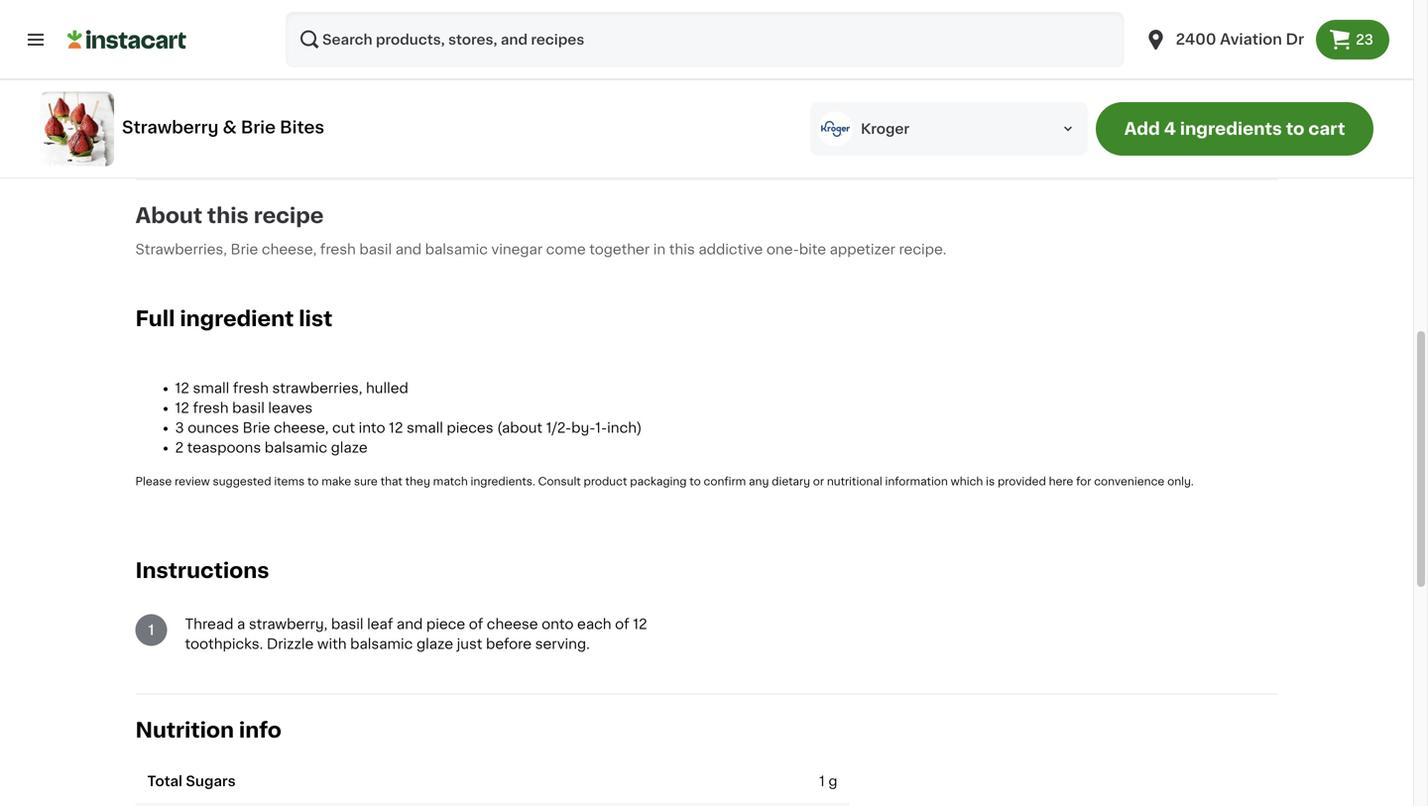 Task type: describe. For each thing, give the bounding box(es) containing it.
dr
[[1286, 32, 1304, 47]]

just
[[457, 637, 482, 651]]

small inside 3 ounces brie cheese, cut into 12 small pieces (about 1/2-by-1-inch) murray's brie cheese (sold in ½ pound units)
[[600, 39, 638, 53]]

provided
[[998, 476, 1046, 487]]

total sugars
[[147, 774, 236, 788]]

3 inside 12 small fresh strawberries, hulled 12 fresh basil leaves 3 ounces brie cheese, cut into 12 small pieces (about 1/2-by-1-inch) 2 teaspoons balsamic glaze
[[175, 421, 184, 435]]

brie down about this recipe
[[231, 242, 258, 256]]

confirm
[[704, 476, 746, 487]]

gourmet
[[330, 39, 392, 53]]

full
[[135, 308, 175, 329]]

total
[[147, 774, 182, 788]]

onto
[[542, 617, 574, 631]]

0 horizontal spatial to
[[307, 476, 319, 487]]

instructions
[[135, 560, 269, 581]]

drizzle
[[267, 637, 314, 651]]

leaf
[[367, 617, 393, 631]]

2400
[[1176, 32, 1216, 47]]

12 inside 3 ounces brie cheese, cut into 12 small pieces (about 1/2-by-1-inch) murray's brie cheese (sold in ½ pound units)
[[582, 39, 597, 53]]

12 inside thread a strawberry, basil leaf and piece of cheese onto each of 12 toothpicks. drizzle with balsamic glaze just before serving.
[[633, 617, 647, 631]]

strawberry & brie bites
[[122, 119, 324, 136]]

cheese
[[619, 79, 673, 93]]

nutritional
[[827, 476, 882, 487]]

1- inside 3 ounces brie cheese, cut into 12 small pieces (about 1/2-by-1-inch) murray's brie cheese (sold in ½ pound units)
[[625, 59, 638, 73]]

12 small fresh strawberries, hulled 12 fresh basil leaves 3 ounces brie cheese, cut into 12 small pieces (about 1/2-by-1-inch) 2 teaspoons balsamic glaze
[[175, 381, 642, 455]]

bertolli®
[[719, 59, 776, 73]]

12 fresh basil leaves gourmet garden™ lightly dried basil $5.49
[[330, 19, 471, 93]]

list
[[299, 308, 333, 329]]

3 ounces brie cheese, cut into 12 small pieces (about 1/2-by-1-inch) murray's brie cheese (sold in ½ pound units)
[[524, 19, 690, 112]]

by- inside 3 ounces brie cheese, cut into 12 small pieces (about 1/2-by-1-inch) murray's brie cheese (sold in ½ pound units)
[[601, 59, 625, 73]]

add 4 ingredients to cart button
[[1096, 102, 1374, 156]]

nutrition info
[[135, 720, 282, 741]]

2400 aviation dr button
[[1144, 12, 1304, 67]]

serving.
[[535, 637, 590, 651]]

about
[[135, 205, 202, 226]]

together
[[589, 242, 650, 256]]

come
[[546, 242, 586, 256]]

teaspoons
[[187, 441, 261, 455]]

into inside 3 ounces brie cheese, cut into 12 small pieces (about 1/2-by-1-inch) murray's brie cheese (sold in ½ pound units)
[[551, 39, 579, 53]]

with
[[317, 637, 347, 651]]

make
[[322, 476, 351, 487]]

(about inside 12 small fresh strawberries, hulled 12 fresh basil leaves 3 ounces brie cheese, cut into 12 small pieces (about 1/2-by-1-inch) 2 teaspoons balsamic glaze
[[497, 421, 543, 435]]

2 horizontal spatial balsamic
[[425, 242, 488, 256]]

about this recipe
[[135, 205, 324, 226]]

2 of from the left
[[615, 617, 629, 631]]

balsamic
[[780, 59, 843, 73]]

only.
[[1167, 476, 1194, 487]]

½
[[578, 99, 593, 112]]

packaging
[[630, 476, 687, 487]]

1/2- inside 12 small fresh strawberries, hulled 12 fresh basil leaves 3 ounces brie cheese, cut into 12 small pieces (about 1/2-by-1-inch) 2 teaspoons balsamic glaze
[[546, 421, 571, 435]]

murray's
[[524, 79, 584, 93]]

nutrition
[[135, 720, 234, 741]]

review
[[175, 476, 210, 487]]

small up they
[[407, 421, 443, 435]]

piece
[[426, 617, 465, 631]]

12 inside 12 fresh basil leaves gourmet garden™ lightly dried basil $5.49
[[330, 19, 344, 33]]

3 inside 3 ounces brie cheese, cut into 12 small pieces (about 1/2-by-1-inch) murray's brie cheese (sold in ½ pound units)
[[524, 19, 533, 33]]

product
[[584, 476, 627, 487]]

by- inside 12 small fresh strawberries, hulled 12 fresh basil leaves 3 ounces brie cheese, cut into 12 small pieces (about 1/2-by-1-inch) 2 teaspoons balsamic glaze
[[571, 421, 595, 435]]

leaves inside 12 fresh basil leaves gourmet garden™ lightly dried basil $5.49
[[425, 19, 471, 33]]

small up "teaspoons"
[[193, 381, 229, 395]]

recipe
[[254, 205, 324, 226]]

any
[[749, 476, 769, 487]]

appetizer
[[830, 242, 895, 256]]

balsamic inside thread a strawberry, basil leaf and piece of cheese onto each of 12 toothpicks. drizzle with balsamic glaze just before serving.
[[350, 637, 413, 651]]

items
[[274, 476, 305, 487]]

basil inside 12 small fresh strawberries, hulled 12 fresh basil leaves 3 ounces brie cheese, cut into 12 small pieces (about 1/2-by-1-inch) 2 teaspoons balsamic glaze
[[232, 401, 265, 415]]

1/2- inside 3 ounces brie cheese, cut into 12 small pieces (about 1/2-by-1-inch) murray's brie cheese (sold in ½ pound units)
[[575, 59, 601, 73]]

glaze inside 12 small fresh strawberries, hulled 12 fresh basil leaves 3 ounces brie cheese, cut into 12 small pieces (about 1/2-by-1-inch) 2 teaspoons balsamic glaze
[[331, 441, 368, 455]]

inch) inside 3 ounces brie cheese, cut into 12 small pieces (about 1/2-by-1-inch) murray's brie cheese (sold in ½ pound units)
[[638, 59, 674, 73]]

dried
[[381, 59, 419, 73]]

strawberry
[[122, 119, 219, 136]]

each
[[577, 617, 612, 631]]

1 g
[[819, 774, 838, 788]]

4
[[1164, 120, 1176, 137]]

ingredients
[[1180, 120, 1282, 137]]

and for basil
[[395, 242, 422, 256]]

thread
[[185, 617, 233, 631]]

instacart logo image
[[67, 28, 186, 52]]

fresh inside 12 small fresh strawberries, hulled
[[195, 19, 232, 33]]

one-
[[766, 242, 799, 256]]

lightly
[[330, 59, 377, 73]]

info
[[239, 720, 282, 741]]

2
[[175, 441, 184, 455]]

2400 aviation dr button
[[1132, 12, 1316, 67]]

that
[[380, 476, 403, 487]]

ounces inside 12 small fresh strawberries, hulled 12 fresh basil leaves 3 ounces brie cheese, cut into 12 small pieces (about 1/2-by-1-inch) 2 teaspoons balsamic glaze
[[188, 421, 239, 435]]

kroger
[[861, 122, 909, 136]]

balsamic inside 12 small fresh strawberries, hulled 12 fresh basil leaves 3 ounces brie cheese, cut into 12 small pieces (about 1/2-by-1-inch) 2 teaspoons balsamic glaze
[[265, 441, 327, 455]]

kroger button
[[810, 102, 1088, 156]]

pound
[[596, 99, 641, 112]]

or
[[813, 476, 824, 487]]

1- inside 12 small fresh strawberries, hulled 12 fresh basil leaves 3 ounces brie cheese, cut into 12 small pieces (about 1/2-by-1-inch) 2 teaspoons balsamic glaze
[[595, 421, 607, 435]]

which
[[951, 476, 983, 487]]

strawberries, for 12 small fresh strawberries, hulled
[[135, 39, 229, 53]]

23 button
[[1316, 20, 1389, 60]]

convenience
[[1094, 476, 1165, 487]]



Task type: vqa. For each thing, say whether or not it's contained in the screenshot.
the rightmost 28
no



Task type: locate. For each thing, give the bounding box(es) containing it.
(about
[[524, 59, 571, 73], [497, 421, 543, 435]]

0 horizontal spatial hulled
[[232, 39, 277, 53]]

leaves up garden™
[[425, 19, 471, 33]]

1 vertical spatial cut
[[332, 421, 355, 435]]

cut up murray's
[[524, 39, 548, 53]]

1 vertical spatial this
[[669, 242, 695, 256]]

1 of from the left
[[469, 617, 483, 631]]

to left 'make' at the bottom of the page
[[307, 476, 319, 487]]

0 vertical spatial hulled
[[232, 39, 277, 53]]

and for leaf
[[397, 617, 423, 631]]

strawberries, inside 12 small fresh strawberries, hulled
[[135, 39, 229, 53]]

Search field
[[286, 12, 1124, 67]]

2 vertical spatial balsamic
[[350, 637, 413, 651]]

&
[[223, 119, 237, 136]]

1/2-
[[575, 59, 601, 73], [546, 421, 571, 435]]

full ingredient list
[[135, 308, 333, 329]]

1/2- up consult
[[546, 421, 571, 435]]

cheese,
[[625, 19, 681, 33], [262, 242, 317, 256], [274, 421, 329, 435]]

brie
[[593, 19, 622, 33], [588, 79, 615, 93], [241, 119, 276, 136], [231, 242, 258, 256], [243, 421, 270, 435]]

before
[[486, 637, 532, 651]]

in left ½
[[563, 99, 575, 112]]

leaves
[[425, 19, 471, 33], [268, 401, 313, 415]]

show alternatives button
[[719, 100, 889, 115]]

cheese
[[487, 617, 538, 631]]

cut inside 12 small fresh strawberries, hulled 12 fresh basil leaves 3 ounces brie cheese, cut into 12 small pieces (about 1/2-by-1-inch) 2 teaspoons balsamic glaze
[[332, 421, 355, 435]]

0 vertical spatial glaze
[[331, 441, 368, 455]]

0 horizontal spatial cut
[[332, 421, 355, 435]]

and inside thread a strawberry, basil leaf and piece of cheese onto each of 12 toothpicks. drizzle with balsamic glaze just before serving.
[[397, 617, 423, 631]]

(sold
[[524, 99, 559, 112]]

bites
[[280, 119, 324, 136]]

sure
[[354, 476, 378, 487]]

0 vertical spatial by-
[[601, 59, 625, 73]]

into up murray's
[[551, 39, 579, 53]]

23
[[1356, 33, 1374, 47]]

hulled up that
[[366, 381, 408, 395]]

1 horizontal spatial 1/2-
[[575, 59, 601, 73]]

add 4 ingredients to cart
[[1124, 120, 1345, 137]]

1 horizontal spatial of
[[615, 617, 629, 631]]

glaze inside thread a strawberry, basil leaf and piece of cheese onto each of 12 toothpicks. drizzle with balsamic glaze just before serving.
[[416, 637, 453, 651]]

1- up product
[[595, 421, 607, 435]]

$5.49
[[330, 79, 371, 93]]

1 horizontal spatial into
[[551, 39, 579, 53]]

1 vertical spatial 1-
[[595, 421, 607, 435]]

1 vertical spatial strawberries,
[[272, 381, 362, 395]]

1 horizontal spatial 1
[[819, 774, 825, 788]]

is
[[986, 476, 995, 487]]

0 horizontal spatial of
[[469, 617, 483, 631]]

1/2- up murray's
[[575, 59, 601, 73]]

0 vertical spatial leaves
[[425, 19, 471, 33]]

cheese, up items in the bottom left of the page
[[274, 421, 329, 435]]

cheese, up cheese
[[625, 19, 681, 33]]

1 horizontal spatial hulled
[[366, 381, 408, 395]]

1 horizontal spatial leaves
[[425, 19, 471, 33]]

fresh
[[195, 19, 232, 33], [348, 19, 385, 33], [320, 242, 356, 256], [233, 381, 269, 395], [193, 401, 229, 415]]

0 horizontal spatial strawberries,
[[135, 39, 229, 53]]

by-
[[601, 59, 625, 73], [571, 421, 595, 435]]

of right the each
[[615, 617, 629, 631]]

this up strawberries,
[[207, 205, 249, 226]]

(about up murray's
[[524, 59, 571, 73]]

1 horizontal spatial 1-
[[625, 59, 638, 73]]

1 horizontal spatial 3
[[524, 19, 533, 33]]

cheese, inside 12 small fresh strawberries, hulled 12 fresh basil leaves 3 ounces brie cheese, cut into 12 small pieces (about 1/2-by-1-inch) 2 teaspoons balsamic glaze
[[274, 421, 329, 435]]

ounces up murray's
[[537, 19, 589, 33]]

1 for 1 g
[[819, 774, 825, 788]]

0 vertical spatial cut
[[524, 39, 548, 53]]

they
[[405, 476, 430, 487]]

ounces inside 3 ounces brie cheese, cut into 12 small pieces (about 1/2-by-1-inch) murray's brie cheese (sold in ½ pound units)
[[537, 19, 589, 33]]

here
[[1049, 476, 1073, 487]]

1 left thread
[[148, 623, 154, 637]]

1 vertical spatial ounces
[[188, 421, 239, 435]]

basil inside thread a strawberry, basil leaf and piece of cheese onto each of 12 toothpicks. drizzle with balsamic glaze just before serving.
[[331, 617, 364, 631]]

0 vertical spatial 1
[[148, 623, 154, 637]]

(about inside 3 ounces brie cheese, cut into 12 small pieces (about 1/2-by-1-inch) murray's brie cheese (sold in ½ pound units)
[[524, 59, 571, 73]]

cart
[[1309, 120, 1345, 137]]

(about up ingredients.
[[497, 421, 543, 435]]

by- up product
[[571, 421, 595, 435]]

0 horizontal spatial 3
[[175, 421, 184, 435]]

balsamic up items in the bottom left of the page
[[265, 441, 327, 455]]

pieces
[[642, 39, 690, 53], [447, 421, 493, 435]]

basil
[[388, 19, 422, 33], [359, 242, 392, 256], [232, 401, 265, 415], [331, 617, 364, 631]]

units)
[[645, 99, 684, 112]]

this
[[207, 205, 249, 226], [669, 242, 695, 256]]

1 left g
[[819, 774, 825, 788]]

1 vertical spatial balsamic
[[265, 441, 327, 455]]

glaze down "piece"
[[416, 637, 453, 651]]

brie inside 12 small fresh strawberries, hulled 12 fresh basil leaves 3 ounces brie cheese, cut into 12 small pieces (about 1/2-by-1-inch) 2 teaspoons balsamic glaze
[[243, 421, 270, 435]]

small up $4.99 at top left
[[153, 19, 191, 33]]

1 vertical spatial pieces
[[447, 421, 493, 435]]

0 vertical spatial ounces
[[537, 19, 589, 33]]

0 horizontal spatial in
[[563, 99, 575, 112]]

for
[[1076, 476, 1091, 487]]

1 horizontal spatial to
[[690, 476, 701, 487]]

0 horizontal spatial 1
[[148, 623, 154, 637]]

1 horizontal spatial glaze
[[416, 637, 453, 651]]

kroger image
[[818, 112, 853, 146]]

1 vertical spatial inch)
[[607, 421, 642, 435]]

0 vertical spatial 1/2-
[[575, 59, 601, 73]]

dietary
[[772, 476, 810, 487]]

3 up 2
[[175, 421, 184, 435]]

0 horizontal spatial pieces
[[447, 421, 493, 435]]

1 for 1
[[148, 623, 154, 637]]

balsamic down leaf
[[350, 637, 413, 651]]

sugars
[[186, 774, 236, 788]]

fresh inside 12 fresh basil leaves gourmet garden™ lightly dried basil $5.49
[[348, 19, 385, 33]]

0 vertical spatial (about
[[524, 59, 571, 73]]

garden™
[[395, 39, 459, 53]]

by- up cheese
[[601, 59, 625, 73]]

0 horizontal spatial this
[[207, 205, 249, 226]]

pieces inside 3 ounces brie cheese, cut into 12 small pieces (about 1/2-by-1-inch) murray's brie cheese (sold in ½ pound units)
[[642, 39, 690, 53]]

0 vertical spatial into
[[551, 39, 579, 53]]

hulled up &
[[232, 39, 277, 53]]

strawberries,
[[135, 242, 227, 256]]

0 horizontal spatial 1/2-
[[546, 421, 571, 435]]

0 horizontal spatial into
[[359, 421, 385, 435]]

1 vertical spatial cheese,
[[262, 242, 317, 256]]

brie up cheese
[[593, 19, 622, 33]]

1 horizontal spatial this
[[669, 242, 695, 256]]

2 horizontal spatial to
[[1286, 120, 1305, 137]]

0 horizontal spatial by-
[[571, 421, 595, 435]]

cut inside 3 ounces brie cheese, cut into 12 small pieces (about 1/2-by-1-inch) murray's brie cheese (sold in ½ pound units)
[[524, 39, 548, 53]]

inch) up product
[[607, 421, 642, 435]]

0 vertical spatial this
[[207, 205, 249, 226]]

add
[[1124, 120, 1160, 137]]

1 vertical spatial glaze
[[416, 637, 453, 651]]

hulled inside 12 small fresh strawberries, hulled
[[232, 39, 277, 53]]

addictive
[[699, 242, 763, 256]]

0 horizontal spatial balsamic
[[265, 441, 327, 455]]

small up cheese
[[600, 39, 638, 53]]

2400 aviation dr
[[1176, 32, 1304, 47]]

strawberries, for 12 small fresh strawberries, hulled 12 fresh basil leaves 3 ounces brie cheese, cut into 12 small pieces (about 1/2-by-1-inch) 2 teaspoons balsamic glaze
[[272, 381, 362, 395]]

pieces up cheese
[[642, 39, 690, 53]]

None search field
[[286, 12, 1124, 67]]

1 vertical spatial 1
[[819, 774, 825, 788]]

toothpicks.
[[185, 637, 263, 651]]

3
[[524, 19, 533, 33], [175, 421, 184, 435]]

to left confirm
[[690, 476, 701, 487]]

1 horizontal spatial ounces
[[537, 19, 589, 33]]

0 vertical spatial balsamic
[[425, 242, 488, 256]]

basil inside 12 fresh basil leaves gourmet garden™ lightly dried basil $5.49
[[388, 19, 422, 33]]

brie up "teaspoons"
[[243, 421, 270, 435]]

1 vertical spatial and
[[397, 617, 423, 631]]

0 vertical spatial and
[[395, 242, 422, 256]]

leaves up items in the bottom left of the page
[[268, 401, 313, 415]]

inch) up cheese
[[638, 59, 674, 73]]

1 horizontal spatial cut
[[524, 39, 548, 53]]

1 horizontal spatial by-
[[601, 59, 625, 73]]

leaves inside 12 small fresh strawberries, hulled 12 fresh basil leaves 3 ounces brie cheese, cut into 12 small pieces (about 1/2-by-1-inch) 2 teaspoons balsamic glaze
[[268, 401, 313, 415]]

$4.99
[[135, 79, 178, 93]]

in inside 3 ounces brie cheese, cut into 12 small pieces (about 1/2-by-1-inch) murray's brie cheese (sold in ½ pound units)
[[563, 99, 575, 112]]

bite
[[799, 242, 826, 256]]

1 vertical spatial into
[[359, 421, 385, 435]]

this left addictive
[[669, 242, 695, 256]]

1-
[[625, 59, 638, 73], [595, 421, 607, 435]]

a
[[237, 617, 245, 631]]

$5.99
[[719, 79, 760, 93]]

to
[[1286, 120, 1305, 137], [307, 476, 319, 487], [690, 476, 701, 487]]

hulled inside 12 small fresh strawberries, hulled 12 fresh basil leaves 3 ounces brie cheese, cut into 12 small pieces (about 1/2-by-1-inch) 2 teaspoons balsamic glaze
[[366, 381, 408, 395]]

0 vertical spatial strawberries,
[[135, 39, 229, 53]]

to inside button
[[1286, 120, 1305, 137]]

0 vertical spatial 3
[[524, 19, 533, 33]]

suggested
[[213, 476, 271, 487]]

glaze up 'make' at the bottom of the page
[[331, 441, 368, 455]]

please review suggested items to make sure that they match ingredients. consult product packaging to confirm any dietary or nutritional information which is provided here for convenience only.
[[135, 476, 1194, 487]]

1 vertical spatial 3
[[175, 421, 184, 435]]

into up sure
[[359, 421, 385, 435]]

brie up ½
[[588, 79, 615, 93]]

1 horizontal spatial balsamic
[[350, 637, 413, 651]]

hulled for 12 small fresh strawberries, hulled
[[232, 39, 277, 53]]

inch) inside 12 small fresh strawberries, hulled 12 fresh basil leaves 3 ounces brie cheese, cut into 12 small pieces (about 1/2-by-1-inch) 2 teaspoons balsamic glaze
[[607, 421, 642, 435]]

g
[[828, 774, 838, 788]]

1 vertical spatial (about
[[497, 421, 543, 435]]

into inside 12 small fresh strawberries, hulled 12 fresh basil leaves 3 ounces brie cheese, cut into 12 small pieces (about 1/2-by-1-inch) 2 teaspoons balsamic glaze
[[359, 421, 385, 435]]

1 horizontal spatial strawberries,
[[272, 381, 362, 395]]

balsamic left vinegar
[[425, 242, 488, 256]]

ingredients.
[[471, 476, 535, 487]]

brie right &
[[241, 119, 276, 136]]

cut
[[524, 39, 548, 53], [332, 421, 355, 435]]

strawberries, brie cheese, fresh basil and balsamic vinegar come together in this addictive one-bite appetizer recipe.
[[135, 242, 947, 256]]

0 horizontal spatial leaves
[[268, 401, 313, 415]]

pieces inside 12 small fresh strawberries, hulled 12 fresh basil leaves 3 ounces brie cheese, cut into 12 small pieces (about 1/2-by-1-inch) 2 teaspoons balsamic glaze
[[447, 421, 493, 435]]

1 horizontal spatial in
[[653, 242, 666, 256]]

1 vertical spatial by-
[[571, 421, 595, 435]]

0 horizontal spatial ounces
[[188, 421, 239, 435]]

show
[[719, 102, 749, 113]]

glaze
[[331, 441, 368, 455], [416, 637, 453, 651]]

1 vertical spatial leaves
[[268, 401, 313, 415]]

1 vertical spatial hulled
[[366, 381, 408, 395]]

alternatives
[[752, 102, 819, 113]]

0 vertical spatial in
[[563, 99, 575, 112]]

0 horizontal spatial 1-
[[595, 421, 607, 435]]

1 vertical spatial 1/2-
[[546, 421, 571, 435]]

ounces
[[537, 19, 589, 33], [188, 421, 239, 435]]

small inside 12 small fresh strawberries, hulled
[[153, 19, 191, 33]]

0 vertical spatial inch)
[[638, 59, 674, 73]]

in right together
[[653, 242, 666, 256]]

pieces up "match"
[[447, 421, 493, 435]]

match
[[433, 476, 468, 487]]

0 vertical spatial cheese,
[[625, 19, 681, 33]]

1- up cheese
[[625, 59, 638, 73]]

strawberries, up $4.99 at top left
[[135, 39, 229, 53]]

vinegar
[[491, 242, 543, 256]]

2 vertical spatial cheese,
[[274, 421, 329, 435]]

1
[[148, 623, 154, 637], [819, 774, 825, 788]]

0 horizontal spatial glaze
[[331, 441, 368, 455]]

ingredient
[[180, 308, 294, 329]]

1 vertical spatial in
[[653, 242, 666, 256]]

ounces up "teaspoons"
[[188, 421, 239, 435]]

hulled for 12 small fresh strawberries, hulled 12 fresh basil leaves 3 ounces brie cheese, cut into 12 small pieces (about 1/2-by-1-inch) 2 teaspoons balsamic glaze
[[366, 381, 408, 395]]

of up just
[[469, 617, 483, 631]]

strawberries, inside 12 small fresh strawberries, hulled 12 fresh basil leaves 3 ounces brie cheese, cut into 12 small pieces (about 1/2-by-1-inch) 2 teaspoons balsamic glaze
[[272, 381, 362, 395]]

cut up 'make' at the bottom of the page
[[332, 421, 355, 435]]

please
[[135, 476, 172, 487]]

strawberries, down list
[[272, 381, 362, 395]]

information
[[885, 476, 948, 487]]

1 horizontal spatial pieces
[[642, 39, 690, 53]]

cheese, down recipe
[[262, 242, 317, 256]]

0 vertical spatial 1-
[[625, 59, 638, 73]]

in
[[563, 99, 575, 112], [653, 242, 666, 256]]

consult
[[538, 476, 581, 487]]

12 inside 12 small fresh strawberries, hulled
[[135, 19, 150, 33]]

cheese, inside 3 ounces brie cheese, cut into 12 small pieces (about 1/2-by-1-inch) murray's brie cheese (sold in ½ pound units)
[[625, 19, 681, 33]]

thread a strawberry, basil leaf and piece of cheese onto each of 12 toothpicks. drizzle with balsamic glaze just before serving.
[[185, 617, 647, 651]]

strawberry,
[[249, 617, 328, 631]]

glaze
[[847, 59, 886, 73]]

to left cart
[[1286, 120, 1305, 137]]

0 vertical spatial pieces
[[642, 39, 690, 53]]

3 up murray's
[[524, 19, 533, 33]]



